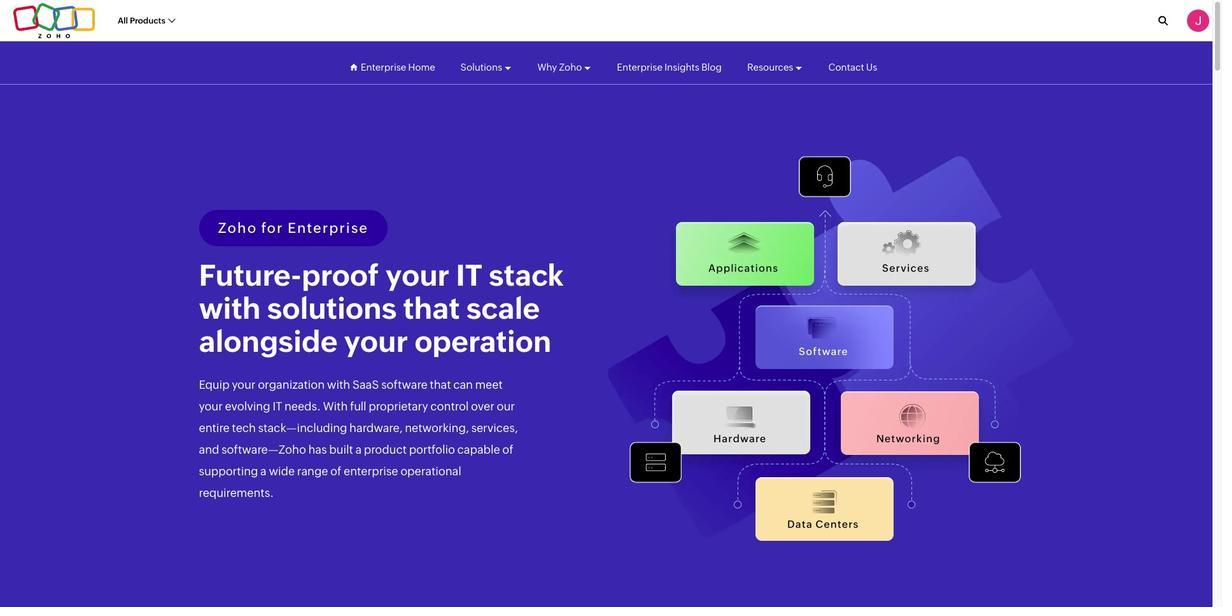 Task type: describe. For each thing, give the bounding box(es) containing it.
enterprise for enterprise insights blog
[[617, 61, 663, 72]]

enterprise
[[344, 465, 398, 478]]

and
[[199, 443, 219, 457]]

built
[[329, 443, 353, 457]]

contact us
[[829, 61, 878, 72]]

control
[[431, 400, 469, 413]]

0 vertical spatial zoho
[[559, 61, 582, 72]]

why
[[537, 61, 557, 72]]

1 horizontal spatial of
[[503, 443, 514, 457]]

home
[[408, 61, 435, 72]]

blog
[[702, 61, 722, 72]]

meet
[[475, 378, 503, 392]]

enterprise for enterprise home
[[361, 61, 406, 72]]

data center image
[[756, 478, 894, 541]]

0 horizontal spatial of
[[331, 465, 342, 478]]

us
[[866, 61, 878, 72]]

requirements.
[[199, 487, 274, 500]]

all products link
[[118, 9, 175, 33]]

supporting
[[199, 465, 258, 478]]

resources
[[747, 61, 794, 72]]

enterprise up proof
[[288, 220, 369, 236]]

full
[[350, 400, 367, 413]]

it inside future-proof your it stack with solutions that scale alongside your operation
[[456, 259, 482, 292]]

over
[[471, 400, 495, 413]]

saas
[[353, 378, 379, 392]]

james peterson image
[[1187, 10, 1210, 32]]

enterprise insights blog
[[617, 61, 722, 72]]

organization
[[258, 378, 325, 392]]

stack—including
[[258, 422, 347, 435]]

entire
[[199, 422, 230, 435]]

products
[[130, 16, 165, 25]]

that inside future-proof your it stack with solutions that scale alongside your operation
[[403, 292, 460, 326]]

with inside equip your organization with saas software that can meet your evolving it needs. with full proprietary control over our entire tech stack—including hardware, networking, services, and software—zoho has built a product portfolio capable of supporting a wide range of enterprise operational requirements.
[[327, 378, 350, 392]]



Task type: vqa. For each thing, say whether or not it's contained in the screenshot.
requirements.
yes



Task type: locate. For each thing, give the bounding box(es) containing it.
enterprise insights blog link
[[617, 50, 722, 84]]

0 horizontal spatial with
[[199, 292, 261, 326]]

networking,
[[405, 422, 469, 435]]

operation
[[415, 325, 552, 359]]

software—zoho
[[222, 443, 306, 457]]

tech
[[232, 422, 256, 435]]

1 vertical spatial a
[[260, 465, 267, 478]]

enterprise left "home"
[[361, 61, 406, 72]]

capable
[[457, 443, 500, 457]]

0 vertical spatial it
[[456, 259, 482, 292]]

with
[[323, 400, 348, 413]]

contact
[[829, 61, 865, 72]]

of down built
[[331, 465, 342, 478]]

our
[[497, 400, 515, 413]]

a left wide
[[260, 465, 267, 478]]

it left needs.
[[273, 400, 282, 413]]

a right built
[[356, 443, 362, 457]]

1 vertical spatial of
[[331, 465, 342, 478]]

1 horizontal spatial a
[[356, 443, 362, 457]]

it inside equip your organization with saas software that can meet your evolving it needs. with full proprietary control over our entire tech stack—including hardware, networking, services, and software—zoho has built a product portfolio capable of supporting a wide range of enterprise operational requirements.
[[273, 400, 282, 413]]

with inside future-proof your it stack with solutions that scale alongside your operation
[[199, 292, 261, 326]]

scale
[[466, 292, 540, 326]]

with
[[199, 292, 261, 326], [327, 378, 350, 392]]

equip
[[199, 378, 230, 392]]

of
[[503, 443, 514, 457], [331, 465, 342, 478]]

enterprise left the insights
[[617, 61, 663, 72]]

enterprise
[[361, 61, 406, 72], [617, 61, 663, 72], [288, 220, 369, 236]]

solutions
[[461, 61, 502, 72]]

alongside
[[199, 325, 338, 359]]

equip your organization with saas software that can meet your evolving it needs. with full proprietary control over our entire tech stack—including hardware, networking, services, and software—zoho has built a product portfolio capable of supporting a wide range of enterprise operational requirements.
[[199, 378, 518, 500]]

0 horizontal spatial a
[[260, 465, 267, 478]]

that inside equip your organization with saas software that can meet your evolving it needs. with full proprietary control over our entire tech stack—including hardware, networking, services, and software—zoho has built a product portfolio capable of supporting a wide range of enterprise operational requirements.
[[430, 378, 451, 392]]

services,
[[471, 422, 518, 435]]

0 vertical spatial that
[[403, 292, 460, 326]]

hardware,
[[350, 422, 403, 435]]

it left stack
[[456, 259, 482, 292]]

has
[[308, 443, 327, 457]]

needs.
[[285, 400, 321, 413]]

0 horizontal spatial zoho
[[218, 220, 257, 236]]

all
[[118, 16, 128, 25]]

of down services,
[[503, 443, 514, 457]]

your
[[386, 259, 450, 292], [344, 325, 408, 359], [232, 378, 256, 392], [199, 400, 223, 413]]

all products
[[118, 16, 165, 25]]

1 horizontal spatial with
[[327, 378, 350, 392]]

why zoho
[[537, 61, 582, 72]]

1 vertical spatial that
[[430, 378, 451, 392]]

enterprise home
[[361, 61, 435, 72]]

evolving
[[225, 400, 270, 413]]

1 vertical spatial zoho
[[218, 220, 257, 236]]

proprietary
[[369, 400, 428, 413]]

future-proof your it stack with solutions that scale alongside your operation
[[199, 259, 564, 359]]

portfolio
[[409, 443, 455, 457]]

0 vertical spatial with
[[199, 292, 261, 326]]

operational
[[401, 465, 461, 478]]

zoho
[[559, 61, 582, 72], [218, 220, 257, 236]]

scalable solutions designed to support operational growth image
[[606, 155, 1078, 568]]

0 vertical spatial a
[[356, 443, 362, 457]]

1 horizontal spatial zoho
[[559, 61, 582, 72]]

1 vertical spatial it
[[273, 400, 282, 413]]

a
[[356, 443, 362, 457], [260, 465, 267, 478]]

solutions
[[267, 292, 397, 326]]

contact us link
[[829, 50, 878, 84]]

for
[[261, 220, 284, 236]]

zoho right the why
[[559, 61, 582, 72]]

proof
[[302, 259, 379, 292]]

product
[[364, 443, 407, 457]]

1 horizontal spatial it
[[456, 259, 482, 292]]

range
[[297, 465, 328, 478]]

1 vertical spatial with
[[327, 378, 350, 392]]

it
[[456, 259, 482, 292], [273, 400, 282, 413]]

enterprise home link
[[361, 50, 435, 84]]

that
[[403, 292, 460, 326], [430, 378, 451, 392]]

stack
[[489, 259, 564, 292]]

zoho for enterprise
[[218, 220, 369, 236]]

0 vertical spatial of
[[503, 443, 514, 457]]

0 horizontal spatial it
[[273, 400, 282, 413]]

software
[[381, 378, 428, 392]]

insights
[[665, 61, 700, 72]]

can
[[453, 378, 473, 392]]

zoho left "for"
[[218, 220, 257, 236]]

future-
[[199, 259, 302, 292]]

wide
[[269, 465, 295, 478]]



